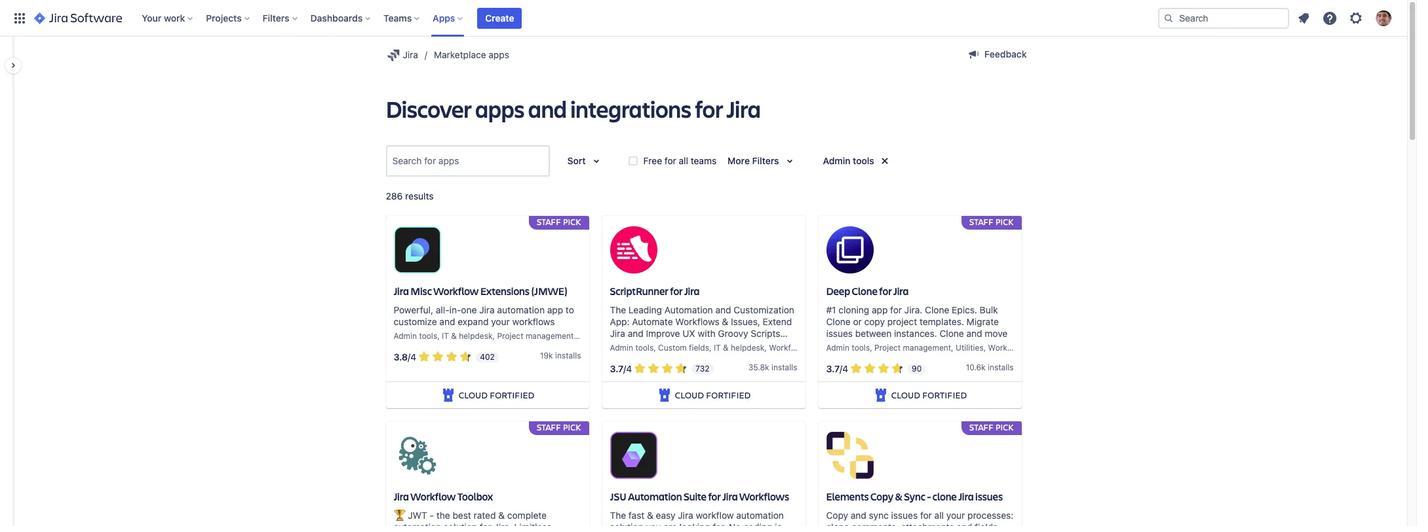 Task type: vqa. For each thing, say whether or not it's contained in the screenshot.
the bottommost issues
yes



Task type: describe. For each thing, give the bounding box(es) containing it.
s for extensions
[[577, 351, 581, 361]]

clone up cloning
[[852, 285, 877, 298]]

jira up the leading automation and customization app: automate workflows & issues, extend jira and improve ux with groovy scripts and jql
[[684, 285, 700, 298]]

pick for elements copy & sync - clone jira issues
[[995, 422, 1014, 434]]

(jmwe)
[[531, 285, 567, 298]]

1 vertical spatial automation
[[628, 490, 682, 504]]

jira inside powerful, all-in-one jira automation app to customize and expand your workflows admin tools , it & helpdesk , project management , workflow
[[479, 305, 495, 316]]

app inside #1 cloning app for jira. clone epics. bulk clone or copy project templates. migrate issues between instances. clone and move admin tools , project management , utilities , workflow
[[872, 305, 888, 316]]

elements copy & sync - clone jira issues image
[[826, 433, 873, 480]]

deep clone for jira
[[826, 285, 909, 298]]

cloud fortified app badge image
[[657, 388, 672, 404]]

automate
[[632, 317, 673, 328]]

jwt
[[408, 511, 427, 522]]

project inside powerful, all-in-one jira automation app to customize and expand your workflows admin tools , it & helpdesk , project management , workflow
[[497, 332, 523, 342]]

cloud for deep
[[891, 389, 920, 402]]

and inside #1 cloning app for jira. clone epics. bulk clone or copy project templates. migrate issues between instances. clone and move admin tools , project management , utilities , workflow
[[966, 329, 982, 340]]

copy
[[864, 317, 885, 328]]

clone down templates.
[[940, 329, 964, 340]]

jsu
[[610, 490, 626, 504]]

& left sync
[[895, 490, 902, 504]]

one
[[461, 305, 477, 316]]

1 horizontal spatial install
[[771, 363, 793, 373]]

fast
[[629, 511, 644, 522]]

, down with
[[709, 344, 711, 353]]

misc
[[411, 285, 432, 298]]

clone up templates.
[[925, 305, 949, 316]]

cloud fortified app badge image for for
[[873, 388, 889, 404]]

automation inside the fast & easy jira workflow automation solution you are looking for. no coding i
[[736, 511, 784, 522]]

issues inside #1 cloning app for jira. clone epics. bulk clone or copy project templates. migrate issues between instances. clone and move admin tools , project management , utilities , workflow
[[826, 329, 853, 340]]

staff pick for deep clone for jira
[[969, 217, 1014, 228]]

project
[[887, 317, 917, 328]]

epics.
[[952, 305, 977, 316]]

with
[[698, 329, 715, 340]]

your
[[142, 12, 161, 23]]

& inside 🏆 jwt - the best rated & complete automation solution for jira. limitles
[[498, 511, 505, 522]]

in-
[[449, 305, 461, 316]]

toolbox
[[457, 490, 493, 504]]

suite
[[684, 490, 706, 504]]

, up 402 at the bottom
[[493, 332, 495, 342]]

1 vertical spatial helpdesk
[[731, 344, 764, 353]]

feedback
[[984, 49, 1027, 60]]

3.7 / 4 for deep
[[826, 364, 848, 375]]

your work
[[142, 12, 185, 23]]

sync
[[869, 511, 889, 522]]

jira inside the leading automation and customization app: automate workflows & issues, extend jira and improve ux with groovy scripts and jql
[[610, 329, 625, 340]]

tools inside #1 cloning app for jira. clone epics. bulk clone or copy project templates. migrate issues between instances. clone and move admin tools , project management , utilities , workflow
[[852, 344, 870, 353]]

jira up project
[[893, 285, 909, 298]]

helpdesk inside powerful, all-in-one jira automation app to customize and expand your workflows admin tools , it & helpdesk , project management , workflow
[[459, 332, 493, 342]]

, up 19k install s
[[574, 332, 576, 342]]

workflow
[[696, 511, 734, 522]]

marketplace
[[434, 49, 486, 60]]

deep
[[826, 285, 850, 298]]

easy
[[656, 511, 675, 522]]

search image
[[1163, 13, 1174, 23]]

286
[[386, 191, 403, 202]]

sort
[[567, 155, 586, 166]]

cloud fortified for deep clone for jira
[[891, 389, 967, 402]]

jira. inside #1 cloning app for jira. clone epics. bulk clone or copy project templates. migrate issues between instances. clone and move admin tools , project management , utilities , workflow
[[904, 305, 922, 316]]

solution inside 🏆 jwt - the best rated & complete automation solution for jira. limitles
[[444, 522, 477, 527]]

complete
[[507, 511, 547, 522]]

fields
[[689, 344, 709, 353]]

move
[[985, 329, 1008, 340]]

0 vertical spatial all
[[679, 155, 688, 166]]

admin inside #1 cloning app for jira. clone epics. bulk clone or copy project templates. migrate issues between instances. clone and move admin tools , project management , utilities , workflow
[[826, 344, 849, 353]]

10.6k install s
[[966, 363, 1014, 373]]

staff pick for elements copy & sync - clone jira issues
[[969, 422, 1014, 434]]

teams
[[691, 155, 716, 166]]

expand
[[458, 317, 489, 328]]

2 horizontal spatial issues
[[975, 490, 1003, 504]]

workflows inside the leading automation and customization app: automate workflows & issues, extend jira and improve ux with groovy scripts and jql
[[675, 317, 719, 328]]

& down groovy
[[723, 344, 729, 353]]

& inside powerful, all-in-one jira automation app to customize and expand your workflows admin tools , it & helpdesk , project management , workflow
[[451, 332, 457, 342]]

jql
[[628, 340, 645, 351]]

workflow inside powerful, all-in-one jira automation app to customize and expand your workflows admin tools , it & helpdesk , project management , workflow
[[578, 332, 613, 342]]

1 horizontal spatial copy
[[870, 490, 893, 504]]

banner containing your work
[[0, 0, 1407, 37]]

2 fortified from the left
[[706, 389, 751, 402]]

your inside powerful, all-in-one jira automation app to customize and expand your workflows admin tools , it & helpdesk , project management , workflow
[[491, 317, 510, 328]]

automation inside 🏆 jwt - the best rated & complete automation solution for jira. limitles
[[394, 522, 441, 527]]

4 for jira
[[410, 352, 416, 363]]

powerful, all-in-one jira automation app to customize and expand your workflows admin tools , it & helpdesk , project management , workflow
[[394, 305, 613, 342]]

deep clone for jira image
[[826, 227, 873, 274]]

, down all-
[[437, 332, 440, 342]]

for inside copy and sync issues for all your processes: clone comments, attachments and field
[[920, 511, 932, 522]]

projects button
[[202, 8, 255, 29]]

projects
[[206, 12, 242, 23]]

project inside #1 cloning app for jira. clone epics. bulk clone or copy project templates. migrate issues between instances. clone and move admin tools , project management , utilities , workflow
[[874, 344, 901, 353]]

work
[[164, 12, 185, 23]]

cloning
[[838, 305, 869, 316]]

732
[[695, 364, 709, 374]]

elements copy & sync - clone jira issues
[[826, 490, 1003, 504]]

bulk
[[980, 305, 998, 316]]

extend
[[763, 317, 792, 328]]

appswitcher icon image
[[12, 10, 28, 26]]

or
[[853, 317, 862, 328]]

apps for marketplace
[[489, 49, 509, 60]]

for inside #1 cloning app for jira. clone epics. bulk clone or copy project templates. migrate issues between instances. clone and move admin tools , project management , utilities , workflow
[[890, 305, 902, 316]]

powerful,
[[394, 305, 433, 316]]

more
[[728, 155, 750, 166]]

leading
[[629, 305, 662, 316]]

for inside 🏆 jwt - the best rated & complete automation solution for jira. limitles
[[480, 522, 491, 527]]

🏆
[[394, 511, 405, 522]]

install for jira
[[988, 363, 1009, 373]]

for up workflow
[[708, 490, 721, 504]]

for up copy
[[879, 285, 892, 298]]

the fast & easy jira workflow automation solution you are looking for. no coding i
[[610, 511, 784, 527]]

dashboards button
[[306, 8, 376, 29]]

clone inside copy and sync issues for all your processes: clone comments, attachments and field
[[826, 522, 849, 527]]

automation inside the leading automation and customization app: automate workflows & issues, extend jira and improve ux with groovy scripts and jql
[[664, 305, 713, 316]]

for right scriptrunner
[[670, 285, 683, 298]]

the for scriptrunner for jira
[[610, 305, 626, 316]]

35.8k install s
[[748, 363, 797, 373]]

integrations
[[570, 93, 691, 125]]

jira workflow toolbox
[[394, 490, 493, 504]]

, down move
[[984, 344, 986, 353]]

solution inside the fast & easy jira workflow automation solution you are looking for. no coding i
[[610, 522, 643, 527]]

workflow up 35.8k install s
[[769, 344, 804, 353]]

all inside copy and sync issues for all your processes: clone comments, attachments and field
[[934, 511, 944, 522]]

the
[[436, 511, 450, 522]]

jira up workflow
[[722, 490, 738, 504]]

staff for jira misc workflow extensions (jmwe)
[[537, 217, 561, 228]]

tools left remove selected icon at the top of the page
[[853, 155, 874, 166]]

admin left remove selected icon at the top of the page
[[823, 155, 850, 166]]

coding
[[743, 522, 772, 527]]

1 horizontal spatial clone
[[933, 490, 957, 504]]

3.8 / 4
[[394, 352, 416, 363]]

clone down #1 on the bottom of page
[[826, 317, 851, 328]]

migrate
[[967, 317, 999, 328]]

rated
[[474, 511, 496, 522]]

issues,
[[731, 317, 760, 328]]

install for extensions
[[555, 351, 577, 361]]

free
[[643, 155, 662, 166]]

jsu automation suite for jira workflows
[[610, 490, 789, 504]]

workflows
[[512, 317, 555, 328]]

35.8k
[[748, 363, 769, 373]]

improve
[[646, 329, 680, 340]]

customization
[[734, 305, 794, 316]]

#1 cloning app for jira. clone epics. bulk clone or copy project templates. migrate issues between instances. clone and move admin tools , project management , utilities , workflow
[[826, 305, 1023, 353]]

/ for deep
[[840, 364, 842, 375]]

19k
[[540, 351, 553, 361]]

free for all teams
[[643, 155, 716, 166]]

admin tools , custom fields , it & helpdesk , workflow
[[610, 344, 804, 353]]

& inside the leading automation and customization app: automate workflows & issues, extend jira and improve ux with groovy scripts and jql
[[722, 317, 728, 328]]

looking
[[679, 522, 710, 527]]

jira link
[[386, 47, 418, 63]]

tools down improve
[[635, 344, 654, 353]]

4 for deep
[[842, 364, 848, 375]]

all-
[[436, 305, 449, 316]]



Task type: locate. For each thing, give the bounding box(es) containing it.
scriptrunner
[[610, 285, 668, 298]]

the left fast
[[610, 511, 626, 522]]

3 fortified from the left
[[922, 389, 967, 402]]

0 vertical spatial helpdesk
[[459, 332, 493, 342]]

app
[[547, 305, 563, 316], [872, 305, 888, 316]]

create
[[485, 12, 514, 23]]

notifications image
[[1296, 10, 1312, 26]]

admin
[[823, 155, 850, 166], [394, 332, 417, 342], [610, 344, 633, 353], [826, 344, 849, 353]]

1 horizontal spatial issues
[[891, 511, 918, 522]]

cloud fortified app badge image
[[440, 388, 456, 404], [873, 388, 889, 404]]

1 horizontal spatial 3.7
[[826, 364, 840, 375]]

scriptrunner for jira image
[[610, 227, 657, 274]]

0 horizontal spatial cloud fortified app badge image
[[440, 388, 456, 404]]

/ down 'app:'
[[623, 364, 626, 375]]

management down the instances.
[[903, 344, 951, 353]]

are
[[664, 522, 677, 527]]

& right rated
[[498, 511, 505, 522]]

to
[[566, 305, 574, 316]]

jira. down rated
[[494, 522, 512, 527]]

2 horizontal spatial cloud
[[891, 389, 920, 402]]

the inside the leading automation and customization app: automate workflows & issues, extend jira and improve ux with groovy scripts and jql
[[610, 305, 626, 316]]

402
[[480, 352, 495, 362]]

discover
[[386, 93, 472, 125]]

1 horizontal spatial cloud
[[675, 389, 704, 402]]

cloud right cloud fortified app badge image
[[675, 389, 704, 402]]

automation inside powerful, all-in-one jira automation app to customize and expand your workflows admin tools , it & helpdesk , project management , workflow
[[497, 305, 545, 316]]

3 cloud from the left
[[891, 389, 920, 402]]

automation up workflows in the bottom of the page
[[497, 305, 545, 316]]

1 horizontal spatial helpdesk
[[731, 344, 764, 353]]

, down improve
[[654, 344, 656, 353]]

0 vertical spatial jira.
[[904, 305, 922, 316]]

the leading automation and customization app: automate workflows & issues, extend jira and improve ux with groovy scripts and jql
[[610, 305, 794, 351]]

0 horizontal spatial solution
[[444, 522, 477, 527]]

1 horizontal spatial project
[[874, 344, 901, 353]]

jira. inside 🏆 jwt - the best rated & complete automation solution for jira. limitles
[[494, 522, 512, 527]]

between
[[855, 329, 892, 340]]

2 cloud fortified from the left
[[675, 389, 751, 402]]

management up 19k
[[526, 332, 574, 342]]

0 vertical spatial project
[[497, 332, 523, 342]]

jira left misc
[[394, 285, 409, 298]]

for.
[[713, 522, 726, 527]]

1 horizontal spatial cloud fortified
[[675, 389, 751, 402]]

the up 'app:'
[[610, 305, 626, 316]]

1 vertical spatial all
[[934, 511, 944, 522]]

2 horizontal spatial /
[[840, 364, 842, 375]]

1 3.7 from the left
[[610, 364, 623, 375]]

workflows up coding
[[739, 490, 789, 504]]

workflow down move
[[988, 344, 1023, 353]]

2 3.7 / 4 from the left
[[826, 364, 848, 375]]

/ down cloning
[[840, 364, 842, 375]]

copy
[[870, 490, 893, 504], [826, 511, 848, 522]]

staff pick for jira misc workflow extensions (jmwe)
[[537, 217, 581, 228]]

tools inside powerful, all-in-one jira automation app to customize and expand your workflows admin tools , it & helpdesk , project management , workflow
[[419, 332, 437, 342]]

create button
[[477, 8, 522, 29]]

cloud fortified down 90
[[891, 389, 967, 402]]

0 horizontal spatial /
[[408, 352, 410, 363]]

app:
[[610, 317, 630, 328]]

filters right projects popup button
[[263, 12, 289, 23]]

, down between
[[870, 344, 872, 353]]

install
[[555, 351, 577, 361], [771, 363, 793, 373], [988, 363, 1009, 373]]

workflow up the
[[411, 490, 456, 504]]

cloud fortified down 402 at the bottom
[[459, 389, 534, 402]]

help image
[[1322, 10, 1338, 26]]

filters button
[[259, 8, 303, 29]]

0 horizontal spatial jira.
[[494, 522, 512, 527]]

s right the 35.8k
[[793, 363, 797, 373]]

fortified for deep clone for jira
[[922, 389, 967, 402]]

elements
[[826, 490, 869, 504]]

0 horizontal spatial cloud
[[459, 389, 488, 402]]

0 vertical spatial it
[[442, 332, 449, 342]]

pick
[[563, 217, 581, 228], [995, 217, 1014, 228], [563, 422, 581, 434], [995, 422, 1014, 434]]

install right the 35.8k
[[771, 363, 793, 373]]

admin down customize
[[394, 332, 417, 342]]

filters
[[263, 12, 289, 23], [752, 155, 779, 166]]

jira right one
[[479, 305, 495, 316]]

jira misc workflow extensions (jmwe) image
[[394, 227, 441, 274]]

attachments
[[901, 522, 954, 527]]

project down between
[[874, 344, 901, 353]]

staff for elements copy & sync - clone jira issues
[[969, 422, 993, 434]]

0 horizontal spatial install
[[555, 351, 577, 361]]

- left the
[[430, 511, 434, 522]]

banner
[[0, 0, 1407, 37]]

cloud down 402 at the bottom
[[459, 389, 488, 402]]

0 horizontal spatial cloud fortified
[[459, 389, 534, 402]]

pick for deep clone for jira
[[995, 217, 1014, 228]]

settings image
[[1348, 10, 1364, 26]]

for right free
[[665, 155, 676, 166]]

templates.
[[920, 317, 964, 328]]

admin down 'app:'
[[610, 344, 633, 353]]

custom
[[658, 344, 687, 353]]

0 horizontal spatial workflows
[[675, 317, 719, 328]]

1 horizontal spatial management
[[903, 344, 951, 353]]

0 horizontal spatial 3.7 / 4
[[610, 364, 632, 375]]

apps
[[489, 49, 509, 60], [475, 93, 524, 125]]

admin down #1 on the bottom of page
[[826, 344, 849, 353]]

3.7 / 4 down jql
[[610, 364, 632, 375]]

1 vertical spatial -
[[430, 511, 434, 522]]

2 cloud from the left
[[675, 389, 704, 402]]

1 vertical spatial project
[[874, 344, 901, 353]]

2 horizontal spatial cloud fortified
[[891, 389, 967, 402]]

jira down teams 'dropdown button'
[[403, 49, 418, 60]]

the for jsu automation suite for jira workflows
[[610, 511, 626, 522]]

0 vertical spatial your
[[491, 317, 510, 328]]

2 3.7 from the left
[[826, 364, 840, 375]]

1 cloud from the left
[[459, 389, 488, 402]]

workflow inside #1 cloning app for jira. clone epics. bulk clone or copy project templates. migrate issues between instances. clone and move admin tools , project management , utilities , workflow
[[988, 344, 1023, 353]]

primary element
[[8, 0, 1158, 36]]

jira misc workflow extensions (jmwe)
[[394, 285, 567, 298]]

workflow
[[433, 285, 479, 298], [578, 332, 613, 342], [769, 344, 804, 353], [988, 344, 1023, 353], [411, 490, 456, 504]]

0 vertical spatial apps
[[489, 49, 509, 60]]

results
[[405, 191, 434, 202]]

/ for scriptrunner
[[623, 364, 626, 375]]

for up attachments
[[920, 511, 932, 522]]

cloud fortified for jira misc workflow extensions (jmwe)
[[459, 389, 534, 402]]

your inside copy and sync issues for all your processes: clone comments, attachments and field
[[946, 511, 965, 522]]

management
[[526, 332, 574, 342], [903, 344, 951, 353]]

your profile and settings image
[[1376, 10, 1391, 26]]

staff for jira workflow toolbox
[[537, 422, 561, 434]]

jira inside 'link'
[[403, 49, 418, 60]]

ux
[[682, 329, 695, 340]]

extensions
[[480, 285, 529, 298]]

1 horizontal spatial filters
[[752, 155, 779, 166]]

jira up looking
[[678, 511, 693, 522]]

1 horizontal spatial jira.
[[904, 305, 922, 316]]

0 horizontal spatial app
[[547, 305, 563, 316]]

3.7
[[610, 364, 623, 375], [826, 364, 840, 375]]

s right 19k
[[577, 351, 581, 361]]

2 vertical spatial issues
[[891, 511, 918, 522]]

3.7 for scriptrunner
[[610, 364, 623, 375]]

1 cloud fortified app badge image from the left
[[440, 388, 456, 404]]

0 horizontal spatial project
[[497, 332, 523, 342]]

copy inside copy and sync issues for all your processes: clone comments, attachments and field
[[826, 511, 848, 522]]

1 vertical spatial jira.
[[494, 522, 512, 527]]

0 horizontal spatial copy
[[826, 511, 848, 522]]

cloud for jira
[[459, 389, 488, 402]]

and
[[528, 93, 567, 125], [715, 305, 731, 316], [439, 317, 455, 328], [628, 329, 643, 340], [966, 329, 982, 340], [610, 340, 626, 351], [851, 511, 866, 522], [956, 522, 972, 527]]

2 the from the top
[[610, 511, 626, 522]]

3.7 down 'app:'
[[610, 364, 623, 375]]

sidebar navigation image
[[0, 52, 29, 79]]

0 vertical spatial automation
[[497, 305, 545, 316]]

staff
[[537, 217, 561, 228], [969, 217, 993, 228], [537, 422, 561, 434], [969, 422, 993, 434]]

1 vertical spatial it
[[714, 344, 721, 353]]

/
[[408, 352, 410, 363], [623, 364, 626, 375], [840, 364, 842, 375]]

Search field
[[1158, 8, 1289, 29]]

s
[[577, 351, 581, 361], [793, 363, 797, 373], [1009, 363, 1014, 373]]

issues down #1 on the bottom of page
[[826, 329, 853, 340]]

1 app from the left
[[547, 305, 563, 316]]

teams
[[384, 12, 412, 23]]

jira software image
[[34, 10, 122, 26], [34, 10, 122, 26]]

best
[[453, 511, 471, 522]]

it inside powerful, all-in-one jira automation app to customize and expand your workflows admin tools , it & helpdesk , project management , workflow
[[442, 332, 449, 342]]

it down all-
[[442, 332, 449, 342]]

for down rated
[[480, 522, 491, 527]]

1 horizontal spatial /
[[623, 364, 626, 375]]

issues inside copy and sync issues for all your processes: clone comments, attachments and field
[[891, 511, 918, 522]]

0 horizontal spatial s
[[577, 351, 581, 361]]

1 horizontal spatial all
[[934, 511, 944, 522]]

3 cloud fortified from the left
[[891, 389, 967, 402]]

app left to
[[547, 305, 563, 316]]

and inside powerful, all-in-one jira automation app to customize and expand your workflows admin tools , it & helpdesk , project management , workflow
[[439, 317, 455, 328]]

cloud fortified app badge image for workflow
[[440, 388, 456, 404]]

marketplace apps
[[434, 49, 509, 60]]

filters inside dropdown button
[[263, 12, 289, 23]]

0 vertical spatial issues
[[826, 329, 853, 340]]

workflows up ux
[[675, 317, 719, 328]]

tools down between
[[852, 344, 870, 353]]

0 vertical spatial clone
[[933, 490, 957, 504]]

staff pick for jira workflow toolbox
[[537, 422, 581, 434]]

286 results
[[386, 191, 434, 202]]

, down scripts
[[764, 344, 767, 353]]

automation up easy
[[628, 490, 682, 504]]

1 vertical spatial issues
[[975, 490, 1003, 504]]

jira down 'app:'
[[610, 329, 625, 340]]

it down with
[[714, 344, 721, 353]]

0 horizontal spatial clone
[[826, 522, 849, 527]]

0 horizontal spatial all
[[679, 155, 688, 166]]

2 app from the left
[[872, 305, 888, 316]]

workflow up "in-" at the bottom left
[[433, 285, 479, 298]]

clone
[[852, 285, 877, 298], [925, 305, 949, 316], [826, 317, 851, 328], [940, 329, 964, 340]]

solution down fast
[[610, 522, 643, 527]]

0 vertical spatial workflows
[[675, 317, 719, 328]]

0 horizontal spatial fortified
[[490, 389, 534, 402]]

& up groovy
[[722, 317, 728, 328]]

jsu automation suite for jira workflows image
[[610, 433, 657, 480]]

fortified for jira misc workflow extensions (jmwe)
[[490, 389, 534, 402]]

solution down best
[[444, 522, 477, 527]]

clone right sync
[[933, 490, 957, 504]]

1 vertical spatial the
[[610, 511, 626, 522]]

0 vertical spatial management
[[526, 332, 574, 342]]

automation down jwt
[[394, 522, 441, 527]]

1 vertical spatial apps
[[475, 93, 524, 125]]

app inside powerful, all-in-one jira automation app to customize and expand your workflows admin tools , it & helpdesk , project management , workflow
[[547, 305, 563, 316]]

1 vertical spatial automation
[[736, 511, 784, 522]]

your work button
[[138, 8, 198, 29]]

1 vertical spatial copy
[[826, 511, 848, 522]]

4 right 3.8
[[410, 352, 416, 363]]

marketplace apps link
[[434, 47, 509, 63]]

& inside the fast & easy jira workflow automation solution you are looking for. no coding i
[[647, 511, 653, 522]]

automation up ux
[[664, 305, 713, 316]]

apps for discover
[[475, 93, 524, 125]]

groovy
[[718, 329, 748, 340]]

install right 10.6k
[[988, 363, 1009, 373]]

for up project
[[890, 305, 902, 316]]

1 the from the top
[[610, 305, 626, 316]]

0 vertical spatial automation
[[664, 305, 713, 316]]

jira inside the fast & easy jira workflow automation solution you are looking for. no coding i
[[678, 511, 693, 522]]

workflows
[[675, 317, 719, 328], [739, 490, 789, 504]]

helpdesk down groovy
[[731, 344, 764, 353]]

1 horizontal spatial workflows
[[739, 490, 789, 504]]

2 horizontal spatial automation
[[736, 511, 784, 522]]

clone
[[933, 490, 957, 504], [826, 522, 849, 527]]

1 horizontal spatial fortified
[[706, 389, 751, 402]]

1 vertical spatial your
[[946, 511, 965, 522]]

0 horizontal spatial it
[[442, 332, 449, 342]]

0 horizontal spatial helpdesk
[[459, 332, 493, 342]]

1 horizontal spatial 3.7 / 4
[[826, 364, 848, 375]]

for up teams
[[695, 93, 723, 125]]

pick for jira workflow toolbox
[[563, 422, 581, 434]]

you
[[646, 522, 661, 527]]

apps
[[433, 12, 455, 23]]

jira up 🏆 on the bottom of page
[[394, 490, 409, 504]]

4 for scriptrunner
[[626, 364, 632, 375]]

admin inside powerful, all-in-one jira automation app to customize and expand your workflows admin tools , it & helpdesk , project management , workflow
[[394, 332, 417, 342]]

jira
[[403, 49, 418, 60], [727, 93, 761, 125], [394, 285, 409, 298], [684, 285, 700, 298], [893, 285, 909, 298], [479, 305, 495, 316], [610, 329, 625, 340], [394, 490, 409, 504], [722, 490, 738, 504], [958, 490, 974, 504], [678, 511, 693, 522]]

fortified down 402 at the bottom
[[490, 389, 534, 402]]

1 horizontal spatial s
[[793, 363, 797, 373]]

management inside powerful, all-in-one jira automation app to customize and expand your workflows admin tools , it & helpdesk , project management , workflow
[[526, 332, 574, 342]]

2 horizontal spatial s
[[1009, 363, 1014, 373]]

3.8
[[394, 352, 408, 363]]

2 horizontal spatial fortified
[[922, 389, 967, 402]]

workflow down 'app:'
[[578, 332, 613, 342]]

project down workflows in the bottom of the page
[[497, 332, 523, 342]]

0 vertical spatial the
[[610, 305, 626, 316]]

2 solution from the left
[[610, 522, 643, 527]]

0 horizontal spatial management
[[526, 332, 574, 342]]

cloud
[[459, 389, 488, 402], [675, 389, 704, 402], [891, 389, 920, 402]]

issues down elements copy & sync - clone jira issues
[[891, 511, 918, 522]]

instances.
[[894, 329, 937, 340]]

discover apps and integrations for jira
[[386, 93, 761, 125]]

1 horizontal spatial -
[[927, 490, 931, 504]]

tools down customize
[[419, 332, 437, 342]]

copy down elements
[[826, 511, 848, 522]]

, left utilities
[[951, 344, 953, 353]]

0 vertical spatial -
[[927, 490, 931, 504]]

0 horizontal spatial filters
[[263, 12, 289, 23]]

/ for jira
[[408, 352, 410, 363]]

1 vertical spatial workflows
[[739, 490, 789, 504]]

automation up coding
[[736, 511, 784, 522]]

1 solution from the left
[[444, 522, 477, 527]]

1 horizontal spatial cloud fortified app badge image
[[873, 388, 889, 404]]

2 cloud fortified app badge image from the left
[[873, 388, 889, 404]]

,
[[437, 332, 440, 342], [493, 332, 495, 342], [574, 332, 576, 342], [654, 344, 656, 353], [709, 344, 711, 353], [764, 344, 767, 353], [870, 344, 872, 353], [951, 344, 953, 353], [984, 344, 986, 353]]

1 vertical spatial filters
[[752, 155, 779, 166]]

cloud fortified down 732
[[675, 389, 751, 402]]

pick for jira misc workflow extensions (jmwe)
[[563, 217, 581, 228]]

3.7 down #1 on the bottom of page
[[826, 364, 840, 375]]

1 horizontal spatial 4
[[626, 364, 632, 375]]

sync
[[904, 490, 925, 504]]

your right expand
[[491, 317, 510, 328]]

19k install s
[[540, 351, 581, 361]]

staff pick
[[537, 217, 581, 228], [969, 217, 1014, 228], [537, 422, 581, 434], [969, 422, 1014, 434]]

jira. up project
[[904, 305, 922, 316]]

0 horizontal spatial issues
[[826, 329, 853, 340]]

1 vertical spatial management
[[903, 344, 951, 353]]

app up copy
[[872, 305, 888, 316]]

helpdesk down expand
[[459, 332, 493, 342]]

3.7 for deep
[[826, 364, 840, 375]]

- inside 🏆 jwt - the best rated & complete automation solution for jira. limitles
[[430, 511, 434, 522]]

1 horizontal spatial it
[[714, 344, 721, 353]]

0 horizontal spatial automation
[[394, 522, 441, 527]]

remove selected image
[[877, 153, 893, 169]]

0 vertical spatial filters
[[263, 12, 289, 23]]

0 horizontal spatial -
[[430, 511, 434, 522]]

dashboards
[[310, 12, 363, 23]]

2 horizontal spatial install
[[988, 363, 1009, 373]]

issues
[[826, 329, 853, 340], [975, 490, 1003, 504], [891, 511, 918, 522]]

jira up 'processes:'
[[958, 490, 974, 504]]

0 vertical spatial copy
[[870, 490, 893, 504]]

feedback button
[[958, 44, 1035, 65]]

helpdesk
[[459, 332, 493, 342], [731, 344, 764, 353]]

s right 10.6k
[[1009, 363, 1014, 373]]

0 horizontal spatial 4
[[410, 352, 416, 363]]

1 horizontal spatial solution
[[610, 522, 643, 527]]

issues up 'processes:'
[[975, 490, 1003, 504]]

2 horizontal spatial 4
[[842, 364, 848, 375]]

1 3.7 / 4 from the left
[[610, 364, 632, 375]]

1 cloud fortified from the left
[[459, 389, 534, 402]]

1 horizontal spatial app
[[872, 305, 888, 316]]

🏆 jwt - the best rated & complete automation solution for jira. limitles
[[394, 511, 559, 527]]

1 horizontal spatial automation
[[497, 305, 545, 316]]

admin tools
[[823, 155, 874, 166]]

2 vertical spatial automation
[[394, 522, 441, 527]]

Search for apps field
[[388, 149, 547, 173]]

#1
[[826, 305, 836, 316]]

staff for deep clone for jira
[[969, 217, 993, 228]]

automation
[[497, 305, 545, 316], [736, 511, 784, 522], [394, 522, 441, 527]]

1 horizontal spatial your
[[946, 511, 965, 522]]

4 down jql
[[626, 364, 632, 375]]

0 horizontal spatial your
[[491, 317, 510, 328]]

apps down create button
[[489, 49, 509, 60]]

your up attachments
[[946, 511, 965, 522]]

context icon image
[[386, 47, 401, 63], [386, 47, 401, 63]]

/ down customize
[[408, 352, 410, 363]]

1 vertical spatial clone
[[826, 522, 849, 527]]

jira workflow toolbox image
[[394, 433, 441, 480]]

1 fortified from the left
[[490, 389, 534, 402]]

the inside the fast & easy jira workflow automation solution you are looking for. no coding i
[[610, 511, 626, 522]]

install right 19k
[[555, 351, 577, 361]]

& up you
[[647, 511, 653, 522]]

jira up more
[[727, 93, 761, 125]]

fortified down 732
[[706, 389, 751, 402]]

0 horizontal spatial 3.7
[[610, 364, 623, 375]]

s for jira
[[1009, 363, 1014, 373]]

apps button
[[429, 8, 468, 29]]

3.7 / 4 down #1 on the bottom of page
[[826, 364, 848, 375]]

management inside #1 cloning app for jira. clone epics. bulk clone or copy project templates. migrate issues between instances. clone and move admin tools , project management , utilities , workflow
[[903, 344, 951, 353]]

3.7 / 4 for scriptrunner
[[610, 364, 632, 375]]

utilities
[[956, 344, 984, 353]]



